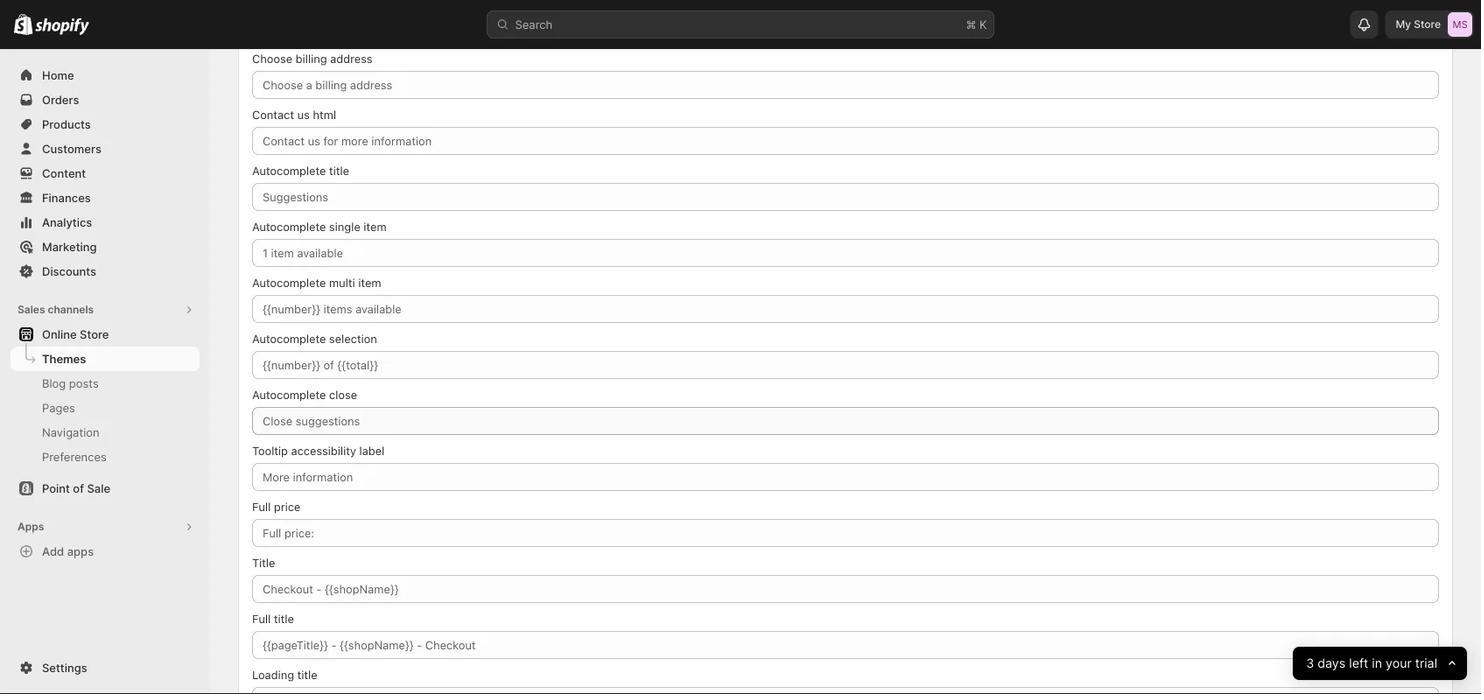 Task type: vqa. For each thing, say whether or not it's contained in the screenshot.
My Store
yes



Task type: locate. For each thing, give the bounding box(es) containing it.
navigation
[[42, 425, 99, 439]]

customers link
[[11, 137, 200, 161]]

preferences
[[42, 450, 107, 464]]

sales channels button
[[11, 298, 200, 322]]

blog posts
[[42, 376, 99, 390]]

1 vertical spatial store
[[80, 327, 109, 341]]

sales channels
[[18, 303, 94, 316]]

my
[[1396, 18, 1411, 31]]

store for online store
[[80, 327, 109, 341]]

add apps button
[[11, 539, 200, 564]]

customers
[[42, 142, 101, 155]]

themes
[[42, 352, 86, 366]]

store inside "link"
[[80, 327, 109, 341]]

store down 'sales channels' button
[[80, 327, 109, 341]]

⌘
[[966, 18, 976, 31]]

settings
[[42, 661, 87, 675]]

settings link
[[11, 656, 200, 680]]

pages link
[[11, 396, 200, 420]]

sales
[[18, 303, 45, 316]]

of
[[73, 482, 84, 495]]

your
[[1386, 656, 1412, 671]]

0 horizontal spatial store
[[80, 327, 109, 341]]

point of sale link
[[11, 476, 200, 501]]

3 days left in your trial button
[[1293, 647, 1467, 680]]

online store link
[[11, 322, 200, 347]]

apps button
[[11, 515, 200, 539]]

marketing
[[42, 240, 97, 253]]

content link
[[11, 161, 200, 186]]

point of sale button
[[0, 476, 210, 501]]

3
[[1306, 656, 1314, 671]]

apps
[[67, 545, 94, 558]]

finances
[[42, 191, 91, 204]]

blog posts link
[[11, 371, 200, 396]]

discounts link
[[11, 259, 200, 284]]

analytics link
[[11, 210, 200, 235]]

store
[[1414, 18, 1441, 31], [80, 327, 109, 341]]

products link
[[11, 112, 200, 137]]

1 horizontal spatial store
[[1414, 18, 1441, 31]]

add
[[42, 545, 64, 558]]

store right my
[[1414, 18, 1441, 31]]

sale
[[87, 482, 110, 495]]

point of sale
[[42, 482, 110, 495]]

in
[[1372, 656, 1382, 671]]

0 vertical spatial store
[[1414, 18, 1441, 31]]

preferences link
[[11, 445, 200, 469]]

my store image
[[1448, 12, 1473, 37]]



Task type: describe. For each thing, give the bounding box(es) containing it.
shopify image
[[14, 14, 33, 35]]

apps
[[18, 520, 44, 533]]

⌘ k
[[966, 18, 987, 31]]

point
[[42, 482, 70, 495]]

channels
[[48, 303, 94, 316]]

discounts
[[42, 264, 96, 278]]

pages
[[42, 401, 75, 415]]

themes link
[[11, 347, 200, 371]]

left
[[1349, 656, 1368, 671]]

k
[[980, 18, 987, 31]]

content
[[42, 166, 86, 180]]

posts
[[69, 376, 99, 390]]

navigation link
[[11, 420, 200, 445]]

orders
[[42, 93, 79, 106]]

marketing link
[[11, 235, 200, 259]]

store for my store
[[1414, 18, 1441, 31]]

my store
[[1396, 18, 1441, 31]]

3 days left in your trial
[[1306, 656, 1437, 671]]

home
[[42, 68, 74, 82]]

shopify image
[[35, 18, 90, 35]]

trial
[[1415, 656, 1437, 671]]

search
[[515, 18, 553, 31]]

add apps
[[42, 545, 94, 558]]

products
[[42, 117, 91, 131]]

online
[[42, 327, 77, 341]]

home link
[[11, 63, 200, 88]]

finances link
[[11, 186, 200, 210]]

analytics
[[42, 215, 92, 229]]

online store
[[42, 327, 109, 341]]

blog
[[42, 376, 66, 390]]

orders link
[[11, 88, 200, 112]]

days
[[1318, 656, 1346, 671]]



